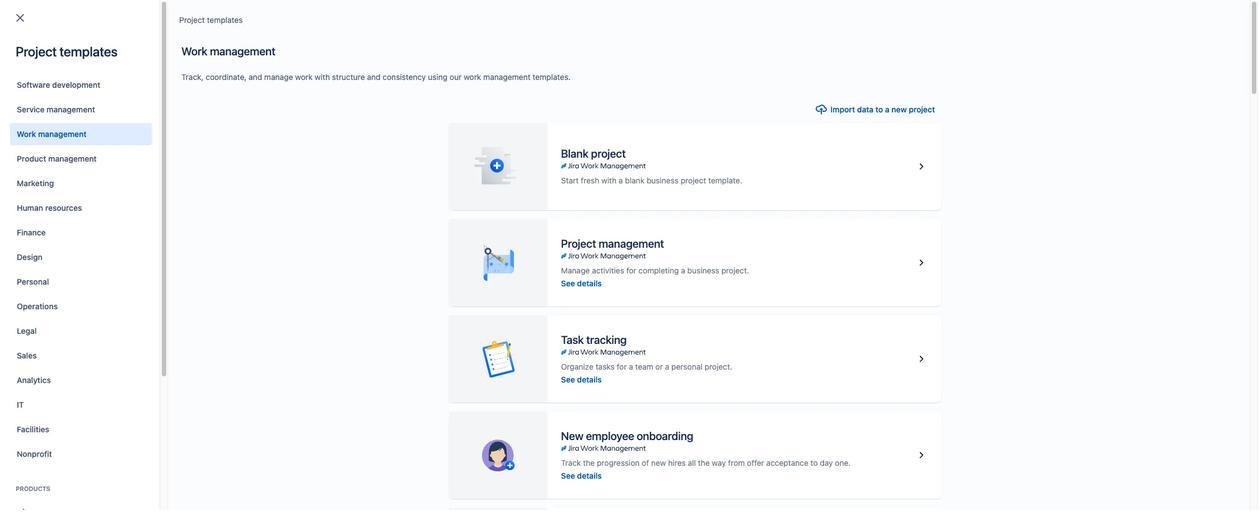 Task type: vqa. For each thing, say whether or not it's contained in the screenshot.
manage
yes



Task type: locate. For each thing, give the bounding box(es) containing it.
see details down manage
[[561, 279, 602, 288]]

product
[[17, 154, 46, 163]]

way
[[712, 458, 726, 468]]

see down track
[[561, 471, 575, 481]]

fresh
[[581, 176, 599, 185]]

activities
[[592, 266, 624, 275]]

3 details from the top
[[577, 471, 602, 481]]

2 vertical spatial see
[[561, 471, 575, 481]]

0 vertical spatial new
[[891, 105, 907, 114]]

jira work management image
[[561, 162, 646, 171], [561, 162, 646, 171], [561, 252, 646, 261], [561, 252, 646, 261], [561, 348, 646, 357], [561, 348, 646, 357], [561, 444, 646, 453], [561, 444, 646, 453]]

see details down the organize
[[561, 375, 602, 384]]

1 vertical spatial project.
[[705, 362, 732, 371]]

details
[[577, 279, 602, 288], [577, 375, 602, 384], [577, 471, 602, 481]]

1 vertical spatial new
[[651, 458, 666, 468]]

to left day
[[811, 458, 818, 468]]

to
[[876, 105, 883, 114], [811, 458, 818, 468]]

1 and from the left
[[249, 72, 262, 82]]

lead button
[[712, 111, 748, 124]]

for right activities
[[626, 266, 636, 275]]

a right data
[[885, 105, 889, 114]]

see details for task
[[561, 375, 602, 384]]

all
[[688, 458, 696, 468]]

team-
[[474, 136, 497, 145]]

day
[[820, 458, 833, 468]]

see for task tracking
[[561, 375, 575, 384]]

blank project image
[[915, 160, 928, 174]]

with
[[315, 72, 330, 82], [601, 176, 617, 185]]

0 vertical spatial business
[[647, 176, 679, 185]]

0 horizontal spatial and
[[249, 72, 262, 82]]

new inside 'button'
[[891, 105, 907, 114]]

my
[[95, 135, 105, 145]]

personal
[[17, 277, 49, 287]]

track
[[561, 458, 581, 468]]

1 vertical spatial see
[[561, 375, 575, 384]]

1 vertical spatial details
[[577, 375, 602, 384]]

0 horizontal spatial with
[[315, 72, 330, 82]]

jira software image
[[17, 508, 30, 511], [17, 508, 30, 511]]

details down manage
[[577, 279, 602, 288]]

management down not
[[48, 154, 97, 163]]

0 horizontal spatial new
[[651, 458, 666, 468]]

3 see details from the top
[[561, 471, 602, 481]]

details down the organize
[[577, 375, 602, 384]]

work management
[[181, 45, 275, 58], [17, 129, 87, 139]]

business right 'completing'
[[687, 266, 719, 275]]

1 vertical spatial for
[[617, 362, 627, 371]]

banner
[[0, 0, 1258, 31]]

1 horizontal spatial with
[[601, 176, 617, 185]]

1 vertical spatial work
[[17, 129, 36, 139]]

2 horizontal spatial project
[[909, 105, 935, 114]]

to right data
[[876, 105, 883, 114]]

3 see from the top
[[561, 471, 575, 481]]

star not my project image
[[33, 134, 46, 148]]

products
[[189, 82, 221, 92]]

templates
[[207, 15, 243, 25], [60, 44, 118, 59]]

1 work from the left
[[295, 72, 313, 82]]

start fresh with a blank business project template.
[[561, 176, 742, 185]]

legal
[[17, 326, 37, 336]]

project
[[909, 105, 935, 114], [591, 147, 626, 160], [681, 176, 706, 185]]

2 vertical spatial see details button
[[561, 471, 602, 482]]

0 vertical spatial project.
[[721, 266, 749, 275]]

new right data
[[891, 105, 907, 114]]

1 horizontal spatial the
[[698, 458, 710, 468]]

2 vertical spatial see details
[[561, 471, 602, 481]]

0 vertical spatial for
[[626, 266, 636, 275]]

operations
[[17, 302, 58, 311]]

2 and from the left
[[367, 72, 380, 82]]

0 horizontal spatial work
[[295, 72, 313, 82]]

0 horizontal spatial project
[[591, 147, 626, 160]]

management up activities
[[599, 237, 664, 250]]

see details down track
[[561, 471, 602, 481]]

0 horizontal spatial to
[[811, 458, 818, 468]]

see details button down the organize
[[561, 374, 602, 385]]

see down manage
[[561, 279, 575, 288]]

project inside 'link'
[[107, 135, 133, 145]]

0 vertical spatial details
[[577, 279, 602, 288]]

1 horizontal spatial project
[[681, 176, 706, 185]]

None text field
[[24, 80, 133, 95]]

0 vertical spatial templates
[[207, 15, 243, 25]]

1 horizontal spatial new
[[891, 105, 907, 114]]

0 horizontal spatial business
[[647, 176, 679, 185]]

a for team
[[629, 362, 633, 371]]

1 details from the top
[[577, 279, 602, 288]]

work down 'service'
[[17, 129, 36, 139]]

1 vertical spatial see details button
[[561, 374, 602, 385]]

1 horizontal spatial work
[[181, 45, 207, 58]]

work management down service management
[[17, 129, 87, 139]]

it
[[17, 400, 24, 410]]

new right of
[[651, 458, 666, 468]]

1 see details from the top
[[561, 279, 602, 288]]

project templates
[[179, 15, 243, 25], [16, 44, 118, 59]]

for for management
[[626, 266, 636, 275]]

0 vertical spatial see details
[[561, 279, 602, 288]]

analytics button
[[10, 370, 152, 392]]

0 horizontal spatial work
[[17, 129, 36, 139]]

all jira products
[[162, 82, 221, 92]]

service
[[17, 105, 45, 114]]

details down track
[[577, 471, 602, 481]]

1 vertical spatial see details
[[561, 375, 602, 384]]

acceptance
[[766, 458, 808, 468]]

and
[[249, 72, 262, 82], [367, 72, 380, 82]]

1 vertical spatial work management
[[17, 129, 87, 139]]

2 vertical spatial details
[[577, 471, 602, 481]]

see
[[561, 279, 575, 288], [561, 375, 575, 384], [561, 471, 575, 481]]

the
[[583, 458, 595, 468], [698, 458, 710, 468]]

sales
[[17, 351, 37, 361]]

see details button for new
[[561, 471, 602, 482]]

new for of
[[651, 458, 666, 468]]

a left blank
[[619, 176, 623, 185]]

projects
[[22, 46, 70, 62]]

to inside 'button'
[[876, 105, 883, 114]]

0 horizontal spatial work management
[[17, 129, 87, 139]]

project.
[[721, 266, 749, 275], [705, 362, 732, 371]]

0 vertical spatial project
[[909, 105, 935, 114]]

project management image
[[915, 256, 928, 270]]

work management up coordinate,
[[181, 45, 275, 58]]

import data to a new project
[[830, 105, 935, 114]]

0 vertical spatial to
[[876, 105, 883, 114]]

0 vertical spatial see
[[561, 279, 575, 288]]

1 horizontal spatial work
[[464, 72, 481, 82]]

the right track
[[583, 458, 595, 468]]

see details for new
[[561, 471, 602, 481]]

start
[[561, 176, 579, 185]]

sales button
[[10, 345, 152, 367]]

a right the or
[[665, 362, 669, 371]]

see for project management
[[561, 279, 575, 288]]

see details button down manage
[[561, 278, 602, 289]]

with left structure
[[315, 72, 330, 82]]

primary element
[[7, 0, 1045, 31]]

blank
[[561, 147, 588, 160]]

with right fresh
[[601, 176, 617, 185]]

2 see from the top
[[561, 375, 575, 384]]

1 horizontal spatial to
[[876, 105, 883, 114]]

0 horizontal spatial the
[[583, 458, 595, 468]]

a
[[885, 105, 889, 114], [619, 176, 623, 185], [681, 266, 685, 275], [629, 362, 633, 371], [665, 362, 669, 371]]

tracking
[[586, 333, 627, 346]]

see details button for task
[[561, 374, 602, 385]]

management left templates.
[[483, 72, 530, 82]]

the right the all
[[698, 458, 710, 468]]

blank
[[625, 176, 645, 185]]

work up track, on the top of the page
[[181, 45, 207, 58]]

1 see details button from the top
[[561, 278, 602, 289]]

business right blank
[[647, 176, 679, 185]]

0 vertical spatial work management
[[181, 45, 275, 58]]

0 vertical spatial see details button
[[561, 278, 602, 289]]

work right manage
[[295, 72, 313, 82]]

1 vertical spatial business
[[687, 266, 719, 275]]

0 horizontal spatial templates
[[60, 44, 118, 59]]

1 horizontal spatial business
[[687, 266, 719, 275]]

task tracking image
[[915, 353, 928, 366]]

new employee onboarding
[[561, 430, 693, 443]]

0 vertical spatial project templates
[[179, 15, 243, 25]]

analytics
[[17, 376, 51, 385]]

for right 'tasks'
[[617, 362, 627, 371]]

see details button down track
[[561, 471, 602, 482]]

0 horizontal spatial project templates
[[16, 44, 118, 59]]

1 vertical spatial project templates
[[16, 44, 118, 59]]

track the progression of new hires all the way from offer acceptance to day one.
[[561, 458, 851, 468]]

2 see details from the top
[[561, 375, 602, 384]]

see details for project
[[561, 279, 602, 288]]

see down the organize
[[561, 375, 575, 384]]

1 vertical spatial to
[[811, 458, 818, 468]]

project
[[179, 15, 205, 25], [16, 44, 57, 59], [107, 135, 133, 145], [561, 237, 596, 250]]

and left manage
[[249, 72, 262, 82]]

project inside import data to a new project 'button'
[[909, 105, 935, 114]]

and right structure
[[367, 72, 380, 82]]

blank project
[[561, 147, 626, 160]]

it button
[[10, 394, 152, 417]]

2 the from the left
[[698, 458, 710, 468]]

3 see details button from the top
[[561, 471, 602, 482]]

a inside 'button'
[[885, 105, 889, 114]]

1 horizontal spatial and
[[367, 72, 380, 82]]

name button
[[57, 111, 99, 124]]

work management inside button
[[17, 129, 87, 139]]

details for employee
[[577, 471, 602, 481]]

1 vertical spatial with
[[601, 176, 617, 185]]

business
[[647, 176, 679, 185], [687, 266, 719, 275]]

work right the our
[[464, 72, 481, 82]]

1 see from the top
[[561, 279, 575, 288]]

facilities button
[[10, 419, 152, 441]]

work inside button
[[17, 129, 36, 139]]

manage
[[264, 72, 293, 82]]

2 details from the top
[[577, 375, 602, 384]]

2 see details button from the top
[[561, 374, 602, 385]]

a left team
[[629, 362, 633, 371]]



Task type: describe. For each thing, give the bounding box(es) containing it.
managed
[[497, 136, 531, 145]]

software
[[533, 136, 564, 145]]

design button
[[10, 246, 152, 269]]

design
[[17, 253, 42, 262]]

2 vertical spatial project
[[681, 176, 706, 185]]

of
[[642, 458, 649, 468]]

see for new employee onboarding
[[561, 471, 575, 481]]

details for management
[[577, 279, 602, 288]]

human
[[17, 203, 43, 213]]

management up coordinate,
[[210, 45, 275, 58]]

human resources button
[[10, 197, 152, 219]]

facilities
[[17, 425, 49, 434]]

management down name
[[38, 129, 87, 139]]

business for project management
[[687, 266, 719, 275]]

nonprofit
[[17, 450, 52, 459]]

a for new
[[885, 105, 889, 114]]

open image
[[251, 81, 264, 94]]

task
[[561, 333, 584, 346]]

all
[[162, 82, 171, 92]]

progression
[[597, 458, 640, 468]]

0 vertical spatial work
[[181, 45, 207, 58]]

not
[[79, 135, 92, 145]]

resources
[[45, 203, 82, 213]]

manage activities for completing a business project.
[[561, 266, 749, 275]]

0 vertical spatial with
[[315, 72, 330, 82]]

name
[[61, 113, 83, 122]]

operations button
[[10, 296, 152, 318]]

products
[[16, 485, 50, 493]]

1 vertical spatial project
[[591, 147, 626, 160]]

track, coordinate, and manage work with structure and consistency using our work management templates.
[[181, 72, 571, 82]]

1 button
[[40, 169, 57, 186]]

onboarding
[[637, 430, 693, 443]]

details for tracking
[[577, 375, 602, 384]]

hires
[[668, 458, 686, 468]]

marketing button
[[10, 172, 152, 195]]

for for tracking
[[617, 362, 627, 371]]

not my project
[[79, 135, 133, 145]]

import data to a new project button
[[808, 101, 942, 119]]

project templates link
[[179, 13, 243, 27]]

track,
[[181, 72, 204, 82]]

new employee onboarding image
[[915, 449, 928, 462]]

marketing
[[17, 179, 54, 188]]

from
[[728, 458, 745, 468]]

team
[[635, 362, 653, 371]]

service management button
[[10, 99, 152, 121]]

1 vertical spatial templates
[[60, 44, 118, 59]]

employee
[[586, 430, 634, 443]]

organize
[[561, 362, 593, 371]]

1 horizontal spatial work management
[[181, 45, 275, 58]]

import
[[830, 105, 855, 114]]

management down development
[[47, 105, 95, 114]]

organize tasks for a team or a personal project.
[[561, 362, 732, 371]]

team-managed software
[[474, 136, 564, 145]]

finance button
[[10, 222, 152, 244]]

product management
[[17, 154, 97, 163]]

consistency
[[383, 72, 426, 82]]

product management button
[[10, 148, 152, 170]]

software development button
[[10, 74, 152, 96]]

development
[[52, 80, 100, 90]]

back to projects image
[[13, 11, 27, 25]]

1 the from the left
[[583, 458, 595, 468]]

2 work from the left
[[464, 72, 481, 82]]

new for a
[[891, 105, 907, 114]]

or
[[655, 362, 663, 371]]

using
[[428, 72, 448, 82]]

work management button
[[10, 123, 152, 146]]

business for blank project
[[647, 176, 679, 185]]

new
[[561, 430, 583, 443]]

completing
[[638, 266, 679, 275]]

nonprofit button
[[10, 443, 152, 466]]

project management
[[561, 237, 664, 250]]

Search field
[[1045, 6, 1157, 24]]

templates.
[[533, 72, 571, 82]]

coordinate,
[[206, 72, 247, 82]]

1
[[47, 172, 51, 182]]

a right 'completing'
[[681, 266, 685, 275]]

1 horizontal spatial templates
[[207, 15, 243, 25]]

software development
[[17, 80, 100, 90]]

offer
[[747, 458, 764, 468]]

personal button
[[10, 271, 152, 293]]

jira
[[173, 82, 187, 92]]

data
[[857, 105, 874, 114]]

finance
[[17, 228, 46, 237]]

previous image
[[25, 171, 38, 184]]

structure
[[332, 72, 365, 82]]

one.
[[835, 458, 851, 468]]

template.
[[708, 176, 742, 185]]

software
[[17, 80, 50, 90]]

see details button for project
[[561, 278, 602, 289]]

manage
[[561, 266, 590, 275]]

legal button
[[10, 320, 152, 343]]

a for blank
[[619, 176, 623, 185]]

1 horizontal spatial project templates
[[179, 15, 243, 25]]

human resources
[[17, 203, 82, 213]]

service management
[[17, 105, 95, 114]]

lead
[[717, 113, 735, 122]]

our
[[450, 72, 462, 82]]



